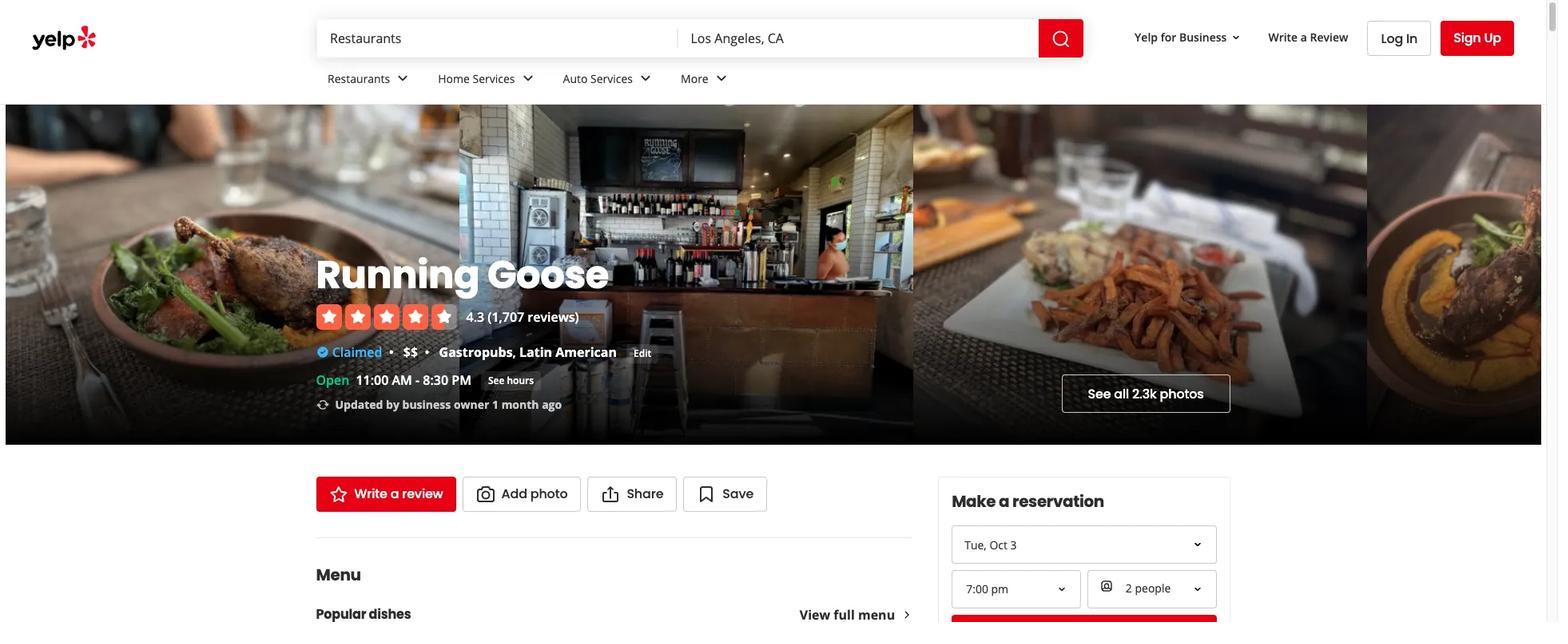 Task type: vqa. For each thing, say whether or not it's contained in the screenshot.
"reviews)"
yes



Task type: locate. For each thing, give the bounding box(es) containing it.
0 vertical spatial write
[[1268, 29, 1298, 44]]

make a reservation
[[952, 491, 1104, 513]]

log in
[[1381, 29, 1418, 48]]

None field
[[330, 30, 665, 47], [691, 30, 1026, 47], [953, 572, 1079, 607], [953, 572, 1079, 607]]

14 chevron right outline image
[[901, 610, 913, 621]]

1 horizontal spatial 24 chevron down v2 image
[[636, 69, 655, 88]]

menu element
[[290, 538, 938, 622]]

24 chevron down v2 image
[[393, 69, 412, 88], [636, 69, 655, 88]]

a for review
[[1301, 29, 1307, 44]]

(1,707
[[488, 308, 524, 326]]

a for review
[[390, 485, 399, 503]]

write for write a review
[[354, 485, 387, 503]]

None search field
[[317, 19, 1087, 58]]

services inside auto services link
[[591, 71, 633, 86]]

menu
[[316, 564, 361, 587]]

0 horizontal spatial 24 chevron down v2 image
[[393, 69, 412, 88]]

claimed
[[332, 343, 382, 361]]

hours
[[507, 374, 534, 387]]

share
[[627, 485, 663, 503]]

home
[[438, 71, 470, 86]]

yelp
[[1135, 29, 1158, 44]]

2 24 chevron down v2 image from the left
[[712, 69, 731, 88]]

1 vertical spatial write
[[354, 485, 387, 503]]

24 chevron down v2 image inside auto services link
[[636, 69, 655, 88]]

24 chevron down v2 image inside more link
[[712, 69, 731, 88]]

24 save outline v2 image
[[697, 485, 716, 504]]

see all 2.3k photos
[[1088, 385, 1204, 403]]

log in link
[[1368, 21, 1431, 56]]

search image
[[1052, 29, 1071, 48]]

24 chevron down v2 image right restaurants
[[393, 69, 412, 88]]

business
[[402, 397, 451, 412]]

1 horizontal spatial services
[[591, 71, 633, 86]]

yelp for business
[[1135, 29, 1227, 44]]

(1,707 reviews) link
[[488, 308, 579, 326]]

services right auto
[[591, 71, 633, 86]]

ago
[[542, 397, 562, 412]]

edit
[[634, 346, 651, 360]]

a
[[1301, 29, 1307, 44], [390, 485, 399, 503], [999, 491, 1009, 513]]

sign up
[[1454, 29, 1501, 47]]

business categories element
[[315, 58, 1514, 104]]

2 services from the left
[[591, 71, 633, 86]]

see hours
[[488, 374, 534, 387]]

services right home
[[473, 71, 515, 86]]

for
[[1161, 29, 1176, 44]]

add photo link
[[462, 477, 581, 512]]

see left 'hours'
[[488, 374, 504, 387]]

business
[[1179, 29, 1227, 44]]

am
[[392, 372, 412, 389]]

reviews)
[[528, 308, 579, 326]]

see left all
[[1088, 385, 1111, 403]]

write left review
[[1268, 29, 1298, 44]]

2 horizontal spatial a
[[1301, 29, 1307, 44]]

services
[[473, 71, 515, 86], [591, 71, 633, 86]]

1 horizontal spatial see
[[1088, 385, 1111, 403]]

1 24 chevron down v2 image from the left
[[393, 69, 412, 88]]

photo of running goose - los angeles, ca, us. duck confit kak'ik- sublime image
[[5, 105, 459, 445]]

auto services link
[[550, 58, 668, 104]]

24 chevron down v2 image left auto
[[518, 69, 537, 88]]

services for home services
[[473, 71, 515, 86]]

photo
[[530, 485, 568, 503]]

24 chevron down v2 image inside "restaurants" link
[[393, 69, 412, 88]]

restaurants
[[328, 71, 390, 86]]

0 horizontal spatial write
[[354, 485, 387, 503]]

add
[[501, 485, 527, 503]]

24 chevron down v2 image for home services
[[518, 69, 537, 88]]

24 chevron down v2 image for restaurants
[[393, 69, 412, 88]]

1
[[492, 397, 499, 412]]

24 chevron down v2 image right more
[[712, 69, 731, 88]]

gastropubs , latin american
[[439, 343, 617, 361]]

1 horizontal spatial a
[[999, 491, 1009, 513]]

0 horizontal spatial a
[[390, 485, 399, 503]]

in
[[1406, 29, 1418, 48]]

16 refresh v2 image
[[316, 399, 329, 411]]

review
[[1310, 29, 1348, 44]]

see hours link
[[481, 372, 541, 391]]

make
[[952, 491, 996, 513]]

2 24 chevron down v2 image from the left
[[636, 69, 655, 88]]

0 horizontal spatial see
[[488, 374, 504, 387]]

photo of running goose - los angeles, ca, us. don't let the modest interior fool you. there's plenty of patio seating. and big tastes emerge from this small space. image
[[459, 105, 913, 445]]

1 24 chevron down v2 image from the left
[[518, 69, 537, 88]]

write a review
[[1268, 29, 1348, 44]]

updated by business owner 1 month ago
[[335, 397, 562, 412]]

16 claim filled v2 image
[[316, 346, 329, 359]]

see
[[488, 374, 504, 387], [1088, 385, 1111, 403]]

review
[[402, 485, 443, 503]]

24 chevron down v2 image for more
[[712, 69, 731, 88]]

1 horizontal spatial 24 chevron down v2 image
[[712, 69, 731, 88]]

see all 2.3k photos link
[[1062, 375, 1230, 413]]

24 chevron down v2 image
[[518, 69, 537, 88], [712, 69, 731, 88]]

0 horizontal spatial services
[[473, 71, 515, 86]]

write a review link
[[1262, 23, 1355, 52]]

write right 24 star v2 "icon"
[[354, 485, 387, 503]]

24 star v2 image
[[329, 485, 348, 504]]

$$
[[403, 343, 418, 361]]

gastropubs
[[439, 343, 513, 361]]

write
[[1268, 29, 1298, 44], [354, 485, 387, 503]]

24 camera v2 image
[[476, 485, 495, 504]]

-
[[416, 372, 420, 389]]

0 horizontal spatial 24 chevron down v2 image
[[518, 69, 537, 88]]

up
[[1484, 29, 1501, 47]]

write a review
[[354, 485, 443, 503]]

1 services from the left
[[473, 71, 515, 86]]

24 chevron down v2 image inside home services link
[[518, 69, 537, 88]]

services inside home services link
[[473, 71, 515, 86]]

home services
[[438, 71, 515, 86]]

24 chevron down v2 image right the auto services
[[636, 69, 655, 88]]

sign up link
[[1441, 21, 1514, 56]]

1 horizontal spatial write
[[1268, 29, 1298, 44]]

11:00
[[356, 372, 389, 389]]

sign
[[1454, 29, 1481, 47]]

16 chevron down v2 image
[[1230, 31, 1243, 44]]



Task type: describe. For each thing, give the bounding box(es) containing it.
save
[[723, 485, 754, 503]]

open 11:00 am - 8:30 pm
[[316, 372, 471, 389]]

2.3k
[[1132, 385, 1157, 403]]

24 share v2 image
[[601, 485, 620, 504]]

share button
[[588, 477, 677, 512]]

log
[[1381, 29, 1403, 48]]

24 chevron down v2 image for auto services
[[636, 69, 655, 88]]

Find text field
[[330, 30, 665, 47]]

4.3
[[466, 308, 484, 326]]

photo of running goose - los angeles, ca, us. duck confit image
[[1367, 105, 1558, 445]]

see for see hours
[[488, 374, 504, 387]]

auto
[[563, 71, 588, 86]]

running goose
[[316, 248, 609, 302]]

edit button
[[626, 344, 659, 364]]

latin
[[519, 343, 552, 361]]

pm
[[452, 372, 471, 389]]

4.3 star rating image
[[316, 304, 457, 330]]

owner
[[454, 397, 489, 412]]

photos
[[1160, 385, 1204, 403]]

running
[[316, 248, 480, 302]]

Select a date text field
[[952, 526, 1217, 564]]

more
[[681, 71, 709, 86]]

,
[[513, 343, 516, 361]]

open
[[316, 372, 350, 389]]

add photo
[[501, 485, 568, 503]]

reservation
[[1012, 491, 1104, 513]]

month
[[502, 397, 539, 412]]

save button
[[683, 477, 767, 512]]

photo of running goose - los angeles, ca, us. ribeye steak with black truffle butter and garlic kale. image
[[913, 105, 1367, 445]]

Near text field
[[691, 30, 1026, 47]]

none field find
[[330, 30, 665, 47]]

gastropubs link
[[439, 343, 513, 361]]

none field the near
[[691, 30, 1026, 47]]

8:30
[[423, 372, 448, 389]]

latin american link
[[519, 343, 617, 361]]

write a review link
[[316, 477, 456, 512]]

yelp for business button
[[1128, 23, 1249, 52]]

updated
[[335, 397, 383, 412]]

auto services
[[563, 71, 633, 86]]

home services link
[[425, 58, 550, 104]]

4.3 (1,707 reviews)
[[466, 308, 579, 326]]

by
[[386, 397, 399, 412]]

a for reservation
[[999, 491, 1009, 513]]

american
[[556, 343, 617, 361]]

services for auto services
[[591, 71, 633, 86]]

see for see all 2.3k photos
[[1088, 385, 1111, 403]]

restaurants link
[[315, 58, 425, 104]]

all
[[1114, 385, 1129, 403]]

more link
[[668, 58, 744, 104]]

write for write a review
[[1268, 29, 1298, 44]]

goose
[[487, 248, 609, 302]]



